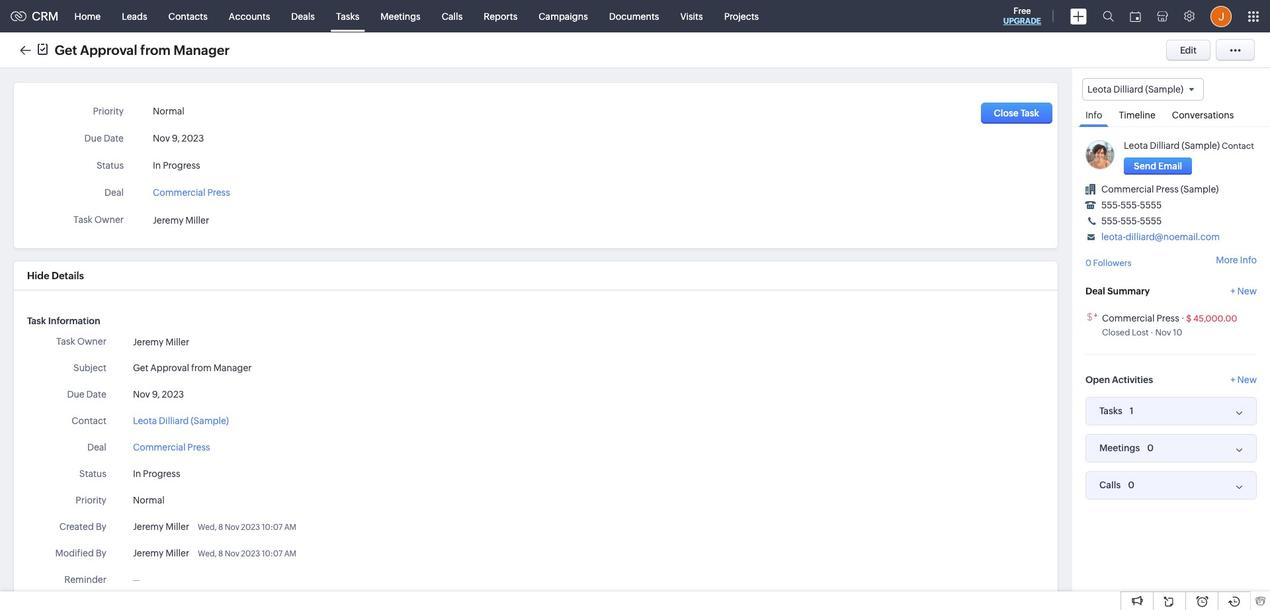 Task type: locate. For each thing, give the bounding box(es) containing it.
am for created by
[[284, 523, 297, 532]]

by right created
[[96, 522, 106, 532]]

meetings left "calls" link in the left top of the page
[[381, 11, 421, 22]]

0 vertical spatial info
[[1086, 110, 1103, 121]]

by for created by
[[96, 522, 106, 532]]

1 5555 from the top
[[1141, 200, 1162, 211]]

wed, 8 nov 2023 10:07 am for modified by
[[198, 549, 297, 559]]

get
[[55, 42, 77, 57], [133, 363, 149, 373]]

am
[[284, 523, 297, 532], [284, 549, 297, 559]]

calendar image
[[1131, 11, 1142, 22]]

1 + new from the top
[[1231, 286, 1258, 296]]

0 horizontal spatial 9,
[[152, 389, 160, 400]]

tasks
[[336, 11, 360, 22], [1100, 406, 1123, 416]]

0 vertical spatial leota dilliard (sample)
[[1088, 84, 1184, 95]]

projects link
[[714, 0, 770, 32]]

5555 up leota-dilliard@noemail.com
[[1141, 216, 1162, 226]]

2 by from the top
[[96, 548, 106, 559]]

1 horizontal spatial contact
[[1222, 141, 1255, 151]]

commercial press · $ 45,000.00 closed lost · nov 10
[[1103, 313, 1238, 337]]

0 horizontal spatial in
[[133, 469, 141, 479]]

info right more
[[1241, 255, 1258, 266]]

1 vertical spatial meetings
[[1100, 443, 1141, 454]]

home
[[75, 11, 101, 22]]

closed
[[1103, 327, 1131, 337]]

1 vertical spatial approval
[[150, 363, 189, 373]]

0 vertical spatial wed,
[[198, 523, 217, 532]]

home link
[[64, 0, 111, 32]]

meetings down 1
[[1100, 443, 1141, 454]]

leota-dilliard@noemail.com link
[[1102, 232, 1221, 242]]

2 wed, 8 nov 2023 10:07 am from the top
[[198, 549, 297, 559]]

5555
[[1141, 200, 1162, 211], [1141, 216, 1162, 226]]

1 am from the top
[[284, 523, 297, 532]]

0 vertical spatial get
[[55, 42, 77, 57]]

contact down conversations
[[1222, 141, 1255, 151]]

contacts link
[[158, 0, 218, 32]]

0 vertical spatial status
[[97, 160, 124, 171]]

progress
[[163, 160, 200, 171], [143, 469, 180, 479]]

calls
[[442, 11, 463, 22], [1100, 480, 1121, 491]]

0 horizontal spatial dilliard
[[159, 416, 189, 426]]

0 vertical spatial wed, 8 nov 2023 10:07 am
[[198, 523, 297, 532]]

9,
[[172, 133, 180, 144], [152, 389, 160, 400]]

0 vertical spatial contact
[[1222, 141, 1255, 151]]

0 horizontal spatial leota
[[133, 416, 157, 426]]

8
[[218, 523, 223, 532], [218, 549, 223, 559]]

1 vertical spatial task owner
[[56, 336, 106, 347]]

· left $
[[1182, 313, 1185, 323]]

0 vertical spatial ·
[[1182, 313, 1185, 323]]

leota dilliard (sample) link
[[1125, 140, 1221, 151], [133, 414, 229, 428]]

1 horizontal spatial leota
[[1088, 84, 1112, 95]]

jeremy
[[153, 215, 184, 226], [133, 337, 164, 347], [133, 522, 164, 532], [133, 548, 164, 559]]

followers
[[1094, 258, 1132, 268]]

tasks left 1
[[1100, 406, 1123, 416]]

555-555-5555 up leota-
[[1102, 216, 1162, 226]]

45,000.00
[[1194, 314, 1238, 323]]

by for modified by
[[96, 548, 106, 559]]

1 vertical spatial tasks
[[1100, 406, 1123, 416]]

2 10:07 from the top
[[262, 549, 283, 559]]

1 vertical spatial commercial press link
[[1103, 313, 1180, 323]]

in progress
[[153, 160, 200, 171], [133, 469, 180, 479]]

by right modified
[[96, 548, 106, 559]]

0 horizontal spatial tasks
[[336, 11, 360, 22]]

1 by from the top
[[96, 522, 106, 532]]

calls link
[[431, 0, 473, 32]]

1 horizontal spatial tasks
[[1100, 406, 1123, 416]]

edit
[[1181, 45, 1197, 55]]

lost
[[1133, 327, 1149, 337]]

leota dilliard (sample)
[[1088, 84, 1184, 95], [133, 416, 229, 426]]

1 vertical spatial 555-555-5555
[[1102, 216, 1162, 226]]

commercial press (sample)
[[1102, 184, 1219, 195]]

reminder
[[64, 575, 106, 585]]

create menu image
[[1071, 8, 1087, 24]]

contact
[[1222, 141, 1255, 151], [72, 416, 106, 426]]

0 vertical spatial 9,
[[172, 133, 180, 144]]

commercial press (sample) link
[[1102, 184, 1219, 195]]

leota dilliard (sample) inside leota dilliard (sample) field
[[1088, 84, 1184, 95]]

555-555-5555
[[1102, 200, 1162, 211], [1102, 216, 1162, 226]]

tasks link
[[326, 0, 370, 32]]

leota dilliard (sample) contact
[[1125, 140, 1255, 151]]

0 horizontal spatial get
[[55, 42, 77, 57]]

1 + from the top
[[1231, 286, 1236, 296]]

1 horizontal spatial in
[[153, 160, 161, 171]]

0 vertical spatial progress
[[163, 160, 200, 171]]

1 vertical spatial + new
[[1231, 374, 1258, 385]]

555-
[[1102, 200, 1121, 211], [1121, 200, 1141, 211], [1102, 216, 1121, 226], [1121, 216, 1141, 226]]

1 wed, 8 nov 2023 10:07 am from the top
[[198, 523, 297, 532]]

in
[[153, 160, 161, 171], [133, 469, 141, 479]]

0 vertical spatial new
[[1238, 286, 1258, 296]]

0 horizontal spatial leota dilliard (sample)
[[133, 416, 229, 426]]

due
[[84, 133, 102, 144], [67, 389, 85, 400]]

close task
[[995, 108, 1040, 118]]

0 vertical spatial in
[[153, 160, 161, 171]]

create menu element
[[1063, 0, 1095, 32]]

0 vertical spatial leota dilliard (sample) link
[[1125, 140, 1221, 151]]

0 horizontal spatial leota dilliard (sample) link
[[133, 414, 229, 428]]

· right the lost
[[1151, 327, 1154, 337]]

5555 down "commercial press (sample)" link
[[1141, 200, 1162, 211]]

1 vertical spatial by
[[96, 548, 106, 559]]

0 vertical spatial from
[[140, 42, 171, 57]]

subject
[[74, 363, 106, 373]]

1 horizontal spatial get
[[133, 363, 149, 373]]

1 10:07 from the top
[[262, 523, 283, 532]]

jeremy miller
[[153, 215, 209, 226], [133, 337, 189, 347], [133, 522, 189, 532], [133, 548, 189, 559]]

2 wed, from the top
[[198, 549, 217, 559]]

deal
[[105, 187, 124, 198], [1086, 286, 1106, 296], [87, 442, 106, 453]]

0 vertical spatial meetings
[[381, 11, 421, 22]]

wed, 8 nov 2023 10:07 am
[[198, 523, 297, 532], [198, 549, 297, 559]]

0 horizontal spatial meetings
[[381, 11, 421, 22]]

+ new
[[1231, 286, 1258, 296], [1231, 374, 1258, 385]]

get down crm
[[55, 42, 77, 57]]

1 vertical spatial from
[[191, 363, 212, 373]]

task down task information at the bottom of the page
[[56, 336, 75, 347]]

nov 9, 2023
[[153, 133, 204, 144], [133, 389, 184, 400]]

dilliard@noemail.com
[[1126, 232, 1221, 242]]

0 vertical spatial + new
[[1231, 286, 1258, 296]]

0 for calls
[[1129, 480, 1135, 490]]

activities
[[1113, 374, 1154, 385]]

deals link
[[281, 0, 326, 32]]

2 am from the top
[[284, 549, 297, 559]]

approval
[[80, 42, 137, 57], [150, 363, 189, 373]]

campaigns link
[[528, 0, 599, 32]]

created
[[59, 522, 94, 532]]

1 vertical spatial progress
[[143, 469, 180, 479]]

0 vertical spatial +
[[1231, 286, 1236, 296]]

(sample) inside field
[[1146, 84, 1184, 95]]

0 vertical spatial 8
[[218, 523, 223, 532]]

get right subject
[[133, 363, 149, 373]]

contact down subject
[[72, 416, 106, 426]]

1 vertical spatial due date
[[67, 389, 106, 400]]

task right "close"
[[1021, 108, 1040, 118]]

1 vertical spatial contact
[[72, 416, 106, 426]]

wed,
[[198, 523, 217, 532], [198, 549, 217, 559]]

10:07 for created by
[[262, 523, 283, 532]]

0 vertical spatial due date
[[84, 133, 124, 144]]

nov
[[153, 133, 170, 144], [1156, 327, 1172, 337], [133, 389, 150, 400], [225, 523, 240, 532], [225, 549, 240, 559]]

0 vertical spatial task owner
[[74, 214, 124, 225]]

meetings link
[[370, 0, 431, 32]]

1 vertical spatial status
[[79, 469, 106, 479]]

1 horizontal spatial approval
[[150, 363, 189, 373]]

visits
[[681, 11, 703, 22]]

1 vertical spatial dilliard
[[1151, 140, 1180, 151]]

accounts
[[229, 11, 270, 22]]

leads
[[122, 11, 147, 22]]

miller
[[186, 215, 209, 226], [166, 337, 189, 347], [166, 522, 189, 532], [166, 548, 189, 559]]

task
[[1021, 108, 1040, 118], [74, 214, 93, 225], [27, 316, 46, 326], [56, 336, 75, 347]]

1 vertical spatial leota dilliard (sample)
[[133, 416, 229, 426]]

0 vertical spatial date
[[104, 133, 124, 144]]

task owner down information
[[56, 336, 106, 347]]

1 horizontal spatial dilliard
[[1114, 84, 1144, 95]]

1 555-555-5555 from the top
[[1102, 200, 1162, 211]]

1 wed, from the top
[[198, 523, 217, 532]]

None button
[[1125, 158, 1193, 175]]

1 vertical spatial new
[[1238, 374, 1258, 385]]

wed, for created by
[[198, 523, 217, 532]]

2023
[[182, 133, 204, 144], [162, 389, 184, 400], [241, 523, 260, 532], [241, 549, 260, 559]]

new
[[1238, 286, 1258, 296], [1238, 374, 1258, 385]]

dilliard inside field
[[1114, 84, 1144, 95]]

1 vertical spatial calls
[[1100, 480, 1121, 491]]

2 vertical spatial deal
[[87, 442, 106, 453]]

1 vertical spatial leota
[[1125, 140, 1149, 151]]

0 vertical spatial dilliard
[[1114, 84, 1144, 95]]

close
[[995, 108, 1019, 118]]

0 vertical spatial by
[[96, 522, 106, 532]]

2 horizontal spatial 0
[[1148, 443, 1154, 453]]

+ down more info
[[1231, 286, 1236, 296]]

1 horizontal spatial info
[[1241, 255, 1258, 266]]

555-555-5555 down commercial press (sample)
[[1102, 200, 1162, 211]]

2 8 from the top
[[218, 549, 223, 559]]

0 vertical spatial leota
[[1088, 84, 1112, 95]]

free upgrade
[[1004, 6, 1042, 26]]

deal summary
[[1086, 286, 1151, 296]]

Leota Dilliard (Sample) field
[[1083, 78, 1205, 101]]

0 horizontal spatial calls
[[442, 11, 463, 22]]

+ new link
[[1231, 286, 1258, 303]]

1 vertical spatial 0
[[1148, 443, 1154, 453]]

2 5555 from the top
[[1141, 216, 1162, 226]]

1 new from the top
[[1238, 286, 1258, 296]]

meetings
[[381, 11, 421, 22], [1100, 443, 1141, 454]]

normal
[[153, 106, 185, 116], [133, 495, 165, 506]]

1 8 from the top
[[218, 523, 223, 532]]

info left timeline
[[1086, 110, 1103, 121]]

·
[[1182, 313, 1185, 323], [1151, 327, 1154, 337]]

1 vertical spatial 10:07
[[262, 549, 283, 559]]

2 vertical spatial commercial press link
[[133, 441, 210, 455]]

0 horizontal spatial ·
[[1151, 327, 1154, 337]]

0 vertical spatial 555-555-5555
[[1102, 200, 1162, 211]]

dilliard
[[1114, 84, 1144, 95], [1151, 140, 1180, 151], [159, 416, 189, 426]]

1 vertical spatial +
[[1231, 374, 1236, 385]]

0 vertical spatial due
[[84, 133, 102, 144]]

owner
[[94, 214, 124, 225], [77, 336, 106, 347]]

commercial
[[1102, 184, 1155, 195], [153, 187, 206, 198], [1103, 313, 1155, 323], [133, 442, 186, 453]]

0 vertical spatial 0
[[1086, 258, 1092, 268]]

+ down 45,000.00
[[1231, 374, 1236, 385]]

task owner
[[74, 214, 124, 225], [56, 336, 106, 347]]

status
[[97, 160, 124, 171], [79, 469, 106, 479]]

conversations
[[1173, 110, 1235, 121]]

details
[[52, 270, 84, 281]]

modified by
[[55, 548, 106, 559]]

1 horizontal spatial leota dilliard (sample)
[[1088, 84, 1184, 95]]

0 vertical spatial tasks
[[336, 11, 360, 22]]

1 vertical spatial am
[[284, 549, 297, 559]]

manager
[[174, 42, 230, 57], [214, 363, 252, 373]]

+ inside "link"
[[1231, 286, 1236, 296]]

1 vertical spatial wed, 8 nov 2023 10:07 am
[[198, 549, 297, 559]]

0 horizontal spatial approval
[[80, 42, 137, 57]]

1 vertical spatial get
[[133, 363, 149, 373]]

task owner up details
[[74, 214, 124, 225]]

10
[[1174, 327, 1183, 337]]

1 vertical spatial 8
[[218, 549, 223, 559]]

1 vertical spatial nov 9, 2023
[[133, 389, 184, 400]]

1 horizontal spatial calls
[[1100, 480, 1121, 491]]

commercial press link
[[153, 183, 230, 198], [1103, 313, 1180, 323], [133, 441, 210, 455]]

tasks right deals
[[336, 11, 360, 22]]



Task type: describe. For each thing, give the bounding box(es) containing it.
0 vertical spatial approval
[[80, 42, 137, 57]]

1 vertical spatial commercial press
[[133, 442, 210, 453]]

1 vertical spatial deal
[[1086, 286, 1106, 296]]

1 vertical spatial in progress
[[133, 469, 180, 479]]

contact inside leota dilliard (sample) contact
[[1222, 141, 1255, 151]]

more info link
[[1217, 255, 1258, 266]]

leota-dilliard@noemail.com
[[1102, 232, 1221, 242]]

search element
[[1095, 0, 1123, 32]]

timeline link
[[1113, 101, 1163, 127]]

8 for modified by
[[218, 549, 223, 559]]

0 vertical spatial owner
[[94, 214, 124, 225]]

hide details link
[[27, 270, 84, 281]]

documents link
[[599, 0, 670, 32]]

profile element
[[1203, 0, 1240, 32]]

1 horizontal spatial ·
[[1182, 313, 1185, 323]]

0 for meetings
[[1148, 443, 1154, 453]]

2 new from the top
[[1238, 374, 1258, 385]]

1 vertical spatial owner
[[77, 336, 106, 347]]

1 vertical spatial get approval from manager
[[133, 363, 252, 373]]

0 vertical spatial manager
[[174, 42, 230, 57]]

0 horizontal spatial 0
[[1086, 258, 1092, 268]]

timeline
[[1120, 110, 1156, 121]]

1 vertical spatial ·
[[1151, 327, 1154, 337]]

0 vertical spatial in progress
[[153, 160, 200, 171]]

leads link
[[111, 0, 158, 32]]

2 + new from the top
[[1231, 374, 1258, 385]]

summary
[[1108, 286, 1151, 296]]

1 horizontal spatial 9,
[[172, 133, 180, 144]]

commercial inside commercial press · $ 45,000.00 closed lost · nov 10
[[1103, 313, 1155, 323]]

projects
[[725, 11, 759, 22]]

campaigns
[[539, 11, 588, 22]]

reports link
[[473, 0, 528, 32]]

information
[[48, 316, 100, 326]]

task information
[[27, 316, 100, 326]]

0 vertical spatial normal
[[153, 106, 185, 116]]

modified
[[55, 548, 94, 559]]

documents
[[609, 11, 660, 22]]

close task link
[[981, 103, 1053, 124]]

visits link
[[670, 0, 714, 32]]

$
[[1187, 314, 1192, 323]]

commercial for topmost commercial press link
[[153, 187, 206, 198]]

crm
[[32, 9, 59, 23]]

contacts
[[169, 11, 208, 22]]

search image
[[1103, 11, 1115, 22]]

hide details
[[27, 270, 84, 281]]

commercial for "commercial press (sample)" link
[[1102, 184, 1155, 195]]

task up details
[[74, 214, 93, 225]]

2 vertical spatial leota
[[133, 416, 157, 426]]

task left information
[[27, 316, 46, 326]]

0 followers
[[1086, 258, 1132, 268]]

1 vertical spatial priority
[[76, 495, 106, 506]]

1
[[1130, 406, 1134, 416]]

1 vertical spatial normal
[[133, 495, 165, 506]]

reports
[[484, 11, 518, 22]]

profile image
[[1211, 6, 1232, 27]]

1 horizontal spatial from
[[191, 363, 212, 373]]

leota inside field
[[1088, 84, 1112, 95]]

meetings inside meetings link
[[381, 11, 421, 22]]

leota-
[[1102, 232, 1126, 242]]

conversations link
[[1166, 101, 1241, 127]]

wed, 8 nov 2023 10:07 am for created by
[[198, 523, 297, 532]]

0 vertical spatial calls
[[442, 11, 463, 22]]

1 vertical spatial leota dilliard (sample) link
[[133, 414, 229, 428]]

info link
[[1080, 101, 1110, 127]]

edit button
[[1167, 39, 1211, 61]]

0 vertical spatial commercial press
[[153, 187, 230, 198]]

0 vertical spatial get approval from manager
[[55, 42, 230, 57]]

1 vertical spatial date
[[86, 389, 106, 400]]

1 vertical spatial due
[[67, 389, 85, 400]]

accounts link
[[218, 0, 281, 32]]

0 vertical spatial nov 9, 2023
[[153, 133, 204, 144]]

wed, for modified by
[[198, 549, 217, 559]]

new inside "link"
[[1238, 286, 1258, 296]]

10:07 for modified by
[[262, 549, 283, 559]]

nov inside commercial press · $ 45,000.00 closed lost · nov 10
[[1156, 327, 1172, 337]]

0 horizontal spatial from
[[140, 42, 171, 57]]

0 vertical spatial priority
[[93, 106, 124, 116]]

deal for the bottommost commercial press link
[[87, 442, 106, 453]]

0 vertical spatial commercial press link
[[153, 183, 230, 198]]

1 vertical spatial info
[[1241, 255, 1258, 266]]

1 vertical spatial manager
[[214, 363, 252, 373]]

open activities
[[1086, 374, 1154, 385]]

2 horizontal spatial dilliard
[[1151, 140, 1180, 151]]

upgrade
[[1004, 17, 1042, 26]]

open
[[1086, 374, 1111, 385]]

8 for created by
[[218, 523, 223, 532]]

more info
[[1217, 255, 1258, 266]]

am for modified by
[[284, 549, 297, 559]]

free
[[1014, 6, 1032, 16]]

created by
[[59, 522, 106, 532]]

0 horizontal spatial info
[[1086, 110, 1103, 121]]

deals
[[291, 11, 315, 22]]

deal for topmost commercial press link
[[105, 187, 124, 198]]

2 + from the top
[[1231, 374, 1236, 385]]

more
[[1217, 255, 1239, 266]]

crm link
[[11, 9, 59, 23]]

1 horizontal spatial meetings
[[1100, 443, 1141, 454]]

2 555-555-5555 from the top
[[1102, 216, 1162, 226]]

commercial for the bottommost commercial press link
[[133, 442, 186, 453]]

1 vertical spatial in
[[133, 469, 141, 479]]

press inside commercial press · $ 45,000.00 closed lost · nov 10
[[1157, 313, 1180, 323]]

2 horizontal spatial leota
[[1125, 140, 1149, 151]]

hide
[[27, 270, 49, 281]]



Task type: vqa. For each thing, say whether or not it's contained in the screenshot.


